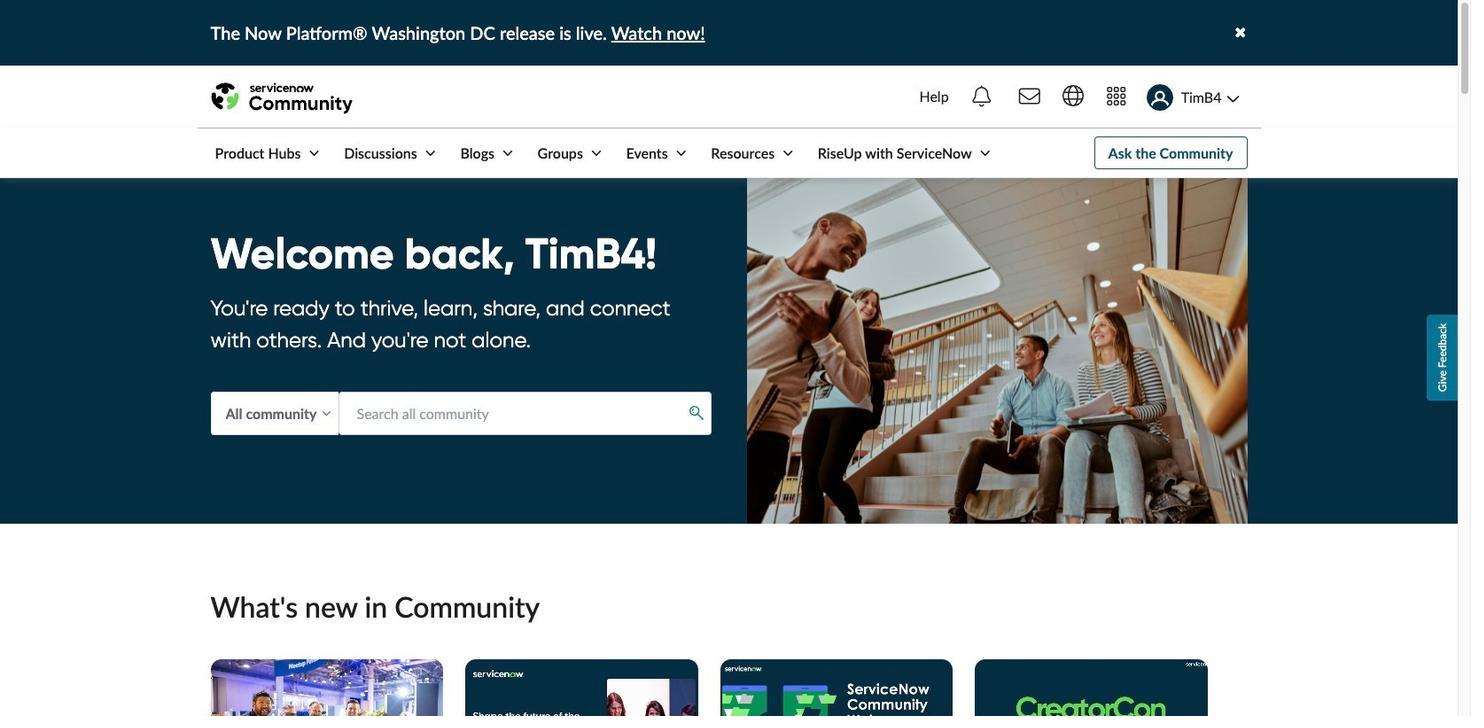 Task type: locate. For each thing, give the bounding box(es) containing it.
Search text field
[[338, 391, 711, 435]]

None submit
[[683, 400, 710, 426]]

close image
[[1235, 25, 1246, 40]]

menu bar
[[197, 129, 994, 177]]

timb4 image
[[1146, 84, 1173, 111]]

language selector image
[[1062, 85, 1084, 106]]



Task type: vqa. For each thing, say whether or not it's contained in the screenshot.
language selector icon
yes



